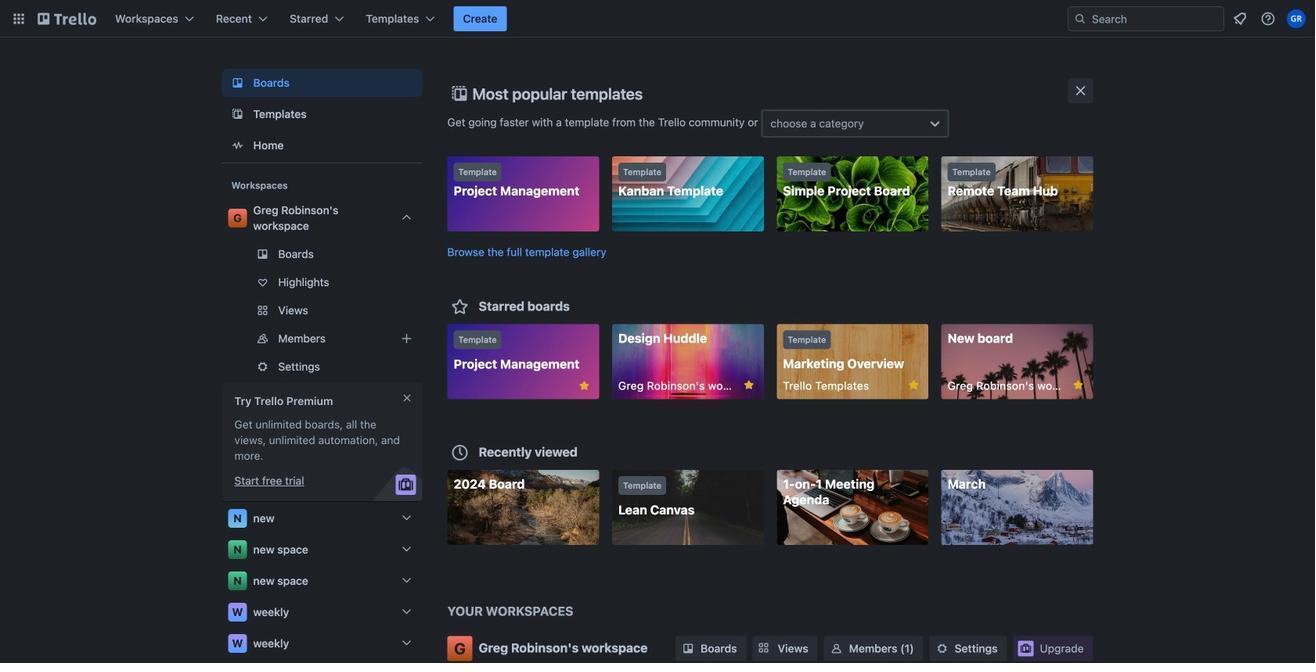 Task type: locate. For each thing, give the bounding box(es) containing it.
3 click to unstar this board. it will be removed from your starred list. image from the left
[[1071, 379, 1086, 393]]

2 horizontal spatial click to unstar this board. it will be removed from your starred list. image
[[1071, 379, 1086, 393]]

search image
[[1074, 13, 1087, 25]]

1 sm image from the left
[[680, 642, 696, 657]]

3 sm image from the left
[[935, 642, 950, 657]]

open information menu image
[[1261, 11, 1276, 27]]

1 horizontal spatial click to unstar this board. it will be removed from your starred list. image
[[907, 379, 921, 393]]

2 horizontal spatial sm image
[[935, 642, 950, 657]]

1 horizontal spatial sm image
[[829, 642, 845, 657]]

board image
[[228, 74, 247, 92]]

back to home image
[[38, 6, 96, 31]]

0 horizontal spatial click to unstar this board. it will be removed from your starred list. image
[[742, 379, 756, 393]]

sm image
[[680, 642, 696, 657], [829, 642, 845, 657], [935, 642, 950, 657]]

greg robinson (gregrobinson96) image
[[1287, 9, 1306, 28]]

click to unstar this board. it will be removed from your starred list. image
[[742, 379, 756, 393], [907, 379, 921, 393], [1071, 379, 1086, 393]]

0 horizontal spatial sm image
[[680, 642, 696, 657]]

0 notifications image
[[1231, 9, 1250, 28]]



Task type: describe. For each thing, give the bounding box(es) containing it.
2 sm image from the left
[[829, 642, 845, 657]]

click to unstar this board. it will be removed from your starred list. image
[[577, 379, 591, 393]]

template board image
[[228, 105, 247, 124]]

1 click to unstar this board. it will be removed from your starred list. image from the left
[[742, 379, 756, 393]]

2 click to unstar this board. it will be removed from your starred list. image from the left
[[907, 379, 921, 393]]

primary element
[[0, 0, 1315, 38]]

add image
[[397, 330, 416, 348]]

home image
[[228, 136, 247, 155]]

Search field
[[1087, 8, 1224, 30]]



Task type: vqa. For each thing, say whether or not it's contained in the screenshot.
20-
no



